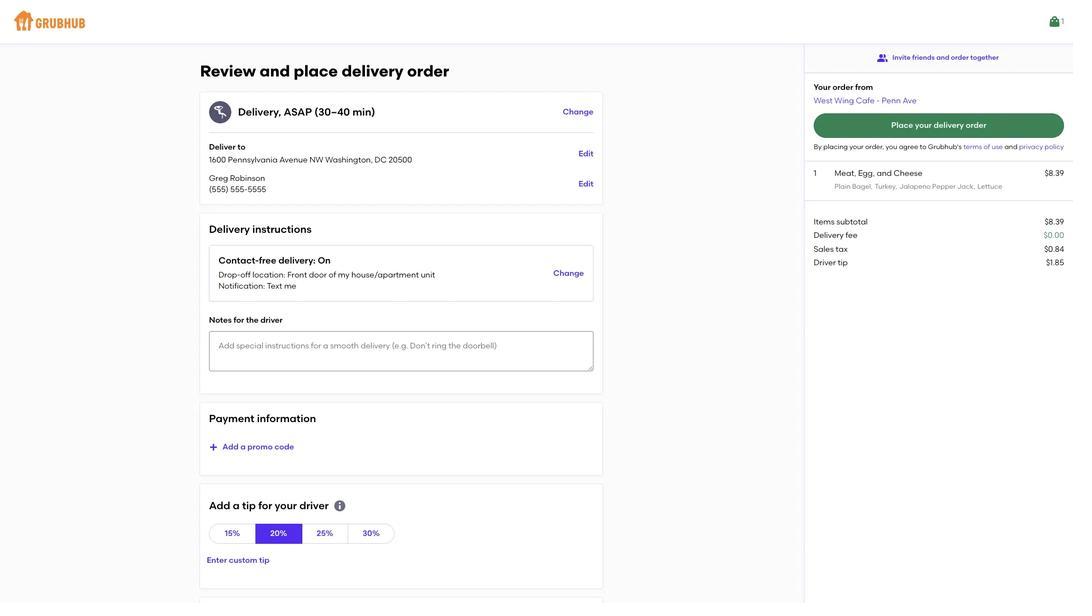 Task type: describe. For each thing, give the bounding box(es) containing it.
a for tip
[[233, 500, 240, 513]]

2 horizontal spatial tip
[[838, 258, 848, 268]]

delivery inside button
[[934, 121, 964, 130]]

my
[[338, 271, 350, 280]]

15% button
[[209, 524, 256, 545]]

cheese
[[894, 169, 923, 178]]

svg image inside add a promo code button
[[209, 443, 218, 452]]

delivery icon image
[[209, 101, 231, 123]]

door
[[309, 271, 327, 280]]

avenue
[[280, 156, 308, 165]]

tip for add a tip for your driver
[[242, 500, 256, 513]]

30%
[[363, 529, 380, 539]]

Notes for the driver text field
[[209, 331, 594, 372]]

of inside contact-free delivery : on drop-off location: front door of my house/apartment unit notification: text me
[[329, 271, 336, 280]]

$0.00
[[1044, 231, 1064, 241]]

west wing cafe - penn ave link
[[814, 96, 917, 105]]

add a promo code button
[[209, 438, 294, 458]]

1 button
[[1048, 12, 1064, 32]]

5555
[[248, 185, 266, 195]]

0 horizontal spatial for
[[234, 316, 244, 326]]

penn
[[882, 96, 901, 105]]

add for add a promo code
[[223, 443, 239, 452]]

jack
[[958, 183, 974, 190]]

:
[[313, 256, 316, 266]]

delivery instructions
[[209, 223, 312, 236]]

house/apartment
[[352, 271, 419, 280]]

text
[[267, 282, 282, 291]]

me
[[284, 282, 296, 291]]

instructions
[[252, 223, 312, 236]]

your inside place your delivery order button
[[915, 121, 932, 130]]

driver tip
[[814, 258, 848, 268]]

washington
[[325, 156, 371, 165]]

0 horizontal spatial ,
[[279, 106, 281, 118]]

sales tax
[[814, 245, 848, 254]]

greg robinson (555) 555-5555
[[209, 174, 266, 195]]

people icon image
[[877, 53, 888, 64]]

terms of use link
[[964, 143, 1005, 151]]

friends
[[912, 54, 935, 62]]

contact-free delivery : on drop-off location: front door of my house/apartment unit notification: text me
[[219, 256, 435, 291]]

delivery for delivery fee
[[814, 231, 844, 241]]

meat, egg, and cheese
[[835, 169, 923, 178]]

jalapeno
[[900, 183, 931, 190]]

1 horizontal spatial driver
[[299, 500, 329, 513]]

egg,
[[858, 169, 875, 178]]

you
[[886, 143, 898, 151]]

notification:
[[219, 282, 265, 291]]

wing
[[835, 96, 854, 105]]

delivery for delivery instructions
[[209, 223, 250, 236]]

your order from west wing cafe - penn ave
[[814, 83, 917, 105]]

$8.39 plain bagel turkey jalapeno pepper jack lettuce
[[835, 169, 1064, 190]]

custom
[[229, 556, 257, 566]]

your
[[814, 83, 831, 92]]

meat,
[[835, 169, 856, 178]]

cafe
[[856, 96, 875, 105]]

ave
[[903, 96, 917, 105]]

lettuce
[[978, 183, 1003, 190]]

driver
[[814, 258, 836, 268]]

robinson
[[230, 174, 265, 183]]

1 horizontal spatial to
[[920, 143, 927, 151]]

plain
[[835, 183, 851, 190]]

on
[[318, 256, 331, 266]]

add for add a tip for your driver
[[209, 500, 230, 513]]

place
[[294, 61, 338, 81]]

order inside button
[[966, 121, 987, 130]]

terms
[[964, 143, 982, 151]]

a for promo
[[240, 443, 246, 452]]

location:
[[253, 271, 286, 280]]

dc
[[375, 156, 387, 165]]

and inside 'button'
[[937, 54, 950, 62]]

delivery fee
[[814, 231, 858, 241]]

from
[[855, 83, 873, 92]]

turkey
[[875, 183, 896, 190]]

edit button for greg robinson (555) 555-5555
[[579, 174, 594, 195]]

and left place
[[260, 61, 290, 81]]

review and place delivery order
[[200, 61, 449, 81]]

place
[[892, 121, 913, 130]]

fee
[[846, 231, 858, 241]]

$0.84
[[1045, 245, 1064, 254]]

by
[[814, 143, 822, 151]]

1 inside button
[[1062, 17, 1064, 26]]

free
[[259, 256, 276, 266]]

use
[[992, 143, 1003, 151]]

the
[[246, 316, 259, 326]]

change for asap (30–40 min)
[[563, 107, 594, 117]]

15%
[[225, 529, 240, 539]]

edit for deliver to 1600 pennsylvania avenue nw washington , dc 20500
[[579, 149, 594, 158]]

(30–40
[[315, 106, 350, 118]]

promo
[[248, 443, 273, 452]]

asap
[[284, 106, 312, 118]]

order,
[[865, 143, 884, 151]]



Task type: vqa. For each thing, say whether or not it's contained in the screenshot.
subscription pass image related to Made
no



Task type: locate. For each thing, give the bounding box(es) containing it.
of left use
[[984, 143, 990, 151]]

1 vertical spatial ,
[[371, 156, 373, 165]]

privacy policy link
[[1019, 143, 1064, 151]]

1600
[[209, 156, 226, 165]]

$8.39
[[1045, 169, 1064, 178], [1045, 217, 1064, 227]]

tip right custom on the left of page
[[259, 556, 270, 566]]

add
[[223, 443, 239, 452], [209, 500, 230, 513]]

20500
[[389, 156, 412, 165]]

1 vertical spatial add
[[209, 500, 230, 513]]

deliver
[[209, 142, 236, 152]]

$8.39 inside $8.39 plain bagel turkey jalapeno pepper jack lettuce
[[1045, 169, 1064, 178]]

enter custom tip
[[207, 556, 270, 566]]

1 horizontal spatial 1
[[1062, 17, 1064, 26]]

front
[[287, 271, 307, 280]]

1 vertical spatial 1
[[814, 169, 817, 178]]

1 vertical spatial svg image
[[333, 500, 347, 513]]

pepper
[[933, 183, 956, 190]]

0 vertical spatial $8.39
[[1045, 169, 1064, 178]]

0 vertical spatial svg image
[[209, 443, 218, 452]]

tip
[[838, 258, 848, 268], [242, 500, 256, 513], [259, 556, 270, 566]]

change for drop-off location:
[[553, 269, 584, 278]]

driver
[[260, 316, 283, 326], [299, 500, 329, 513]]

0 vertical spatial ,
[[279, 106, 281, 118]]

1 edit from the top
[[579, 149, 594, 158]]

2 edit button from the top
[[579, 174, 594, 195]]

min)
[[353, 106, 375, 118]]

delivery , asap (30–40 min)
[[238, 106, 375, 118]]

0 horizontal spatial of
[[329, 271, 336, 280]]

to
[[238, 142, 246, 152], [920, 143, 927, 151]]

and right use
[[1005, 143, 1018, 151]]

svg image up 25%
[[333, 500, 347, 513]]

0 horizontal spatial a
[[233, 500, 240, 513]]

1 horizontal spatial of
[[984, 143, 990, 151]]

west
[[814, 96, 833, 105]]

0 horizontal spatial 1
[[814, 169, 817, 178]]

$8.39 for $8.39 plain bagel turkey jalapeno pepper jack lettuce
[[1045, 169, 1064, 178]]

1 vertical spatial a
[[233, 500, 240, 513]]

place your delivery order
[[892, 121, 987, 130]]

of left my
[[329, 271, 336, 280]]

nw
[[310, 156, 323, 165]]

$8.39 up $0.00
[[1045, 217, 1064, 227]]

by placing your order, you agree to grubhub's terms of use and privacy policy
[[814, 143, 1064, 151]]

2 vertical spatial your
[[275, 500, 297, 513]]

a left promo
[[240, 443, 246, 452]]

add down payment
[[223, 443, 239, 452]]

and up the turkey
[[877, 169, 892, 178]]

main navigation navigation
[[0, 0, 1073, 44]]

svg image down payment
[[209, 443, 218, 452]]

change button for drop-off location:
[[553, 264, 584, 284]]

1 horizontal spatial for
[[258, 500, 272, 513]]

0 vertical spatial edit button
[[579, 144, 594, 164]]

0 vertical spatial tip
[[838, 258, 848, 268]]

tax
[[836, 245, 848, 254]]

delivery right delivery icon
[[238, 106, 279, 118]]

add up 15%
[[209, 500, 230, 513]]

payment information
[[209, 412, 316, 425]]

, left dc
[[371, 156, 373, 165]]

subtotal
[[837, 217, 868, 227]]

delivery up front
[[279, 256, 313, 266]]

a
[[240, 443, 246, 452], [233, 500, 240, 513]]

policy
[[1045, 143, 1064, 151]]

delivery up sales tax
[[814, 231, 844, 241]]

delivery up contact-
[[209, 223, 250, 236]]

change button for asap (30–40 min)
[[563, 102, 594, 122]]

1 vertical spatial driver
[[299, 500, 329, 513]]

0 vertical spatial change
[[563, 107, 594, 117]]

tip inside button
[[259, 556, 270, 566]]

25%
[[317, 529, 333, 539]]

to inside deliver to 1600 pennsylvania avenue nw washington , dc 20500
[[238, 142, 246, 152]]

your left order,
[[850, 143, 864, 151]]

order inside 'button'
[[951, 54, 969, 62]]

1 edit button from the top
[[579, 144, 594, 164]]

deliver to 1600 pennsylvania avenue nw washington , dc 20500
[[209, 142, 412, 165]]

1 horizontal spatial ,
[[371, 156, 373, 165]]

0 horizontal spatial delivery
[[209, 223, 250, 236]]

2 vertical spatial tip
[[259, 556, 270, 566]]

2 $8.39 from the top
[[1045, 217, 1064, 227]]

0 horizontal spatial tip
[[242, 500, 256, 513]]

edit for greg robinson (555) 555-5555
[[579, 179, 594, 189]]

20% button
[[255, 524, 302, 545]]

0 vertical spatial a
[[240, 443, 246, 452]]

unit
[[421, 271, 435, 280]]

0 vertical spatial of
[[984, 143, 990, 151]]

enter
[[207, 556, 227, 566]]

20%
[[270, 529, 287, 539]]

0 horizontal spatial to
[[238, 142, 246, 152]]

your
[[915, 121, 932, 130], [850, 143, 864, 151], [275, 500, 297, 513]]

$8.39 for $8.39
[[1045, 217, 1064, 227]]

555-
[[230, 185, 248, 195]]

1 vertical spatial of
[[329, 271, 336, 280]]

contact-
[[219, 256, 259, 266]]

,
[[279, 106, 281, 118], [371, 156, 373, 165]]

1 vertical spatial tip
[[242, 500, 256, 513]]

agree
[[899, 143, 918, 151]]

information
[[257, 412, 316, 425]]

1 horizontal spatial your
[[850, 143, 864, 151]]

0 horizontal spatial your
[[275, 500, 297, 513]]

1 vertical spatial edit
[[579, 179, 594, 189]]

1 horizontal spatial svg image
[[333, 500, 347, 513]]

0 vertical spatial edit
[[579, 149, 594, 158]]

0 vertical spatial driver
[[260, 316, 283, 326]]

0 vertical spatial your
[[915, 121, 932, 130]]

0 horizontal spatial driver
[[260, 316, 283, 326]]

$1.85
[[1046, 258, 1064, 268]]

change
[[563, 107, 594, 117], [553, 269, 584, 278]]

review
[[200, 61, 256, 81]]

your up 20% at the left of the page
[[275, 500, 297, 513]]

0 vertical spatial change button
[[563, 102, 594, 122]]

delivery up min)
[[342, 61, 404, 81]]

greg
[[209, 174, 228, 183]]

0 vertical spatial for
[[234, 316, 244, 326]]

, inside deliver to 1600 pennsylvania avenue nw washington , dc 20500
[[371, 156, 373, 165]]

25% button
[[302, 524, 348, 545]]

1 $8.39 from the top
[[1045, 169, 1064, 178]]

items
[[814, 217, 835, 227]]

payment
[[209, 412, 254, 425]]

notes for the driver
[[209, 316, 283, 326]]

1 vertical spatial your
[[850, 143, 864, 151]]

drop-
[[219, 271, 241, 280]]

tip for enter custom tip
[[259, 556, 270, 566]]

sales
[[814, 245, 834, 254]]

svg image
[[209, 443, 218, 452], [333, 500, 347, 513]]

tip down tax
[[838, 258, 848, 268]]

to right agree
[[920, 143, 927, 151]]

edit button for deliver to 1600 pennsylvania avenue nw washington , dc 20500
[[579, 144, 594, 164]]

add a tip for your driver
[[209, 500, 329, 513]]

for up 20% at the left of the page
[[258, 500, 272, 513]]

30% button
[[348, 524, 395, 545]]

delivery up grubhub's
[[934, 121, 964, 130]]

your right place
[[915, 121, 932, 130]]

for left the
[[234, 316, 244, 326]]

1 vertical spatial $8.39
[[1045, 217, 1064, 227]]

1 vertical spatial change
[[553, 269, 584, 278]]

delivery
[[209, 223, 250, 236], [814, 231, 844, 241]]

1 vertical spatial for
[[258, 500, 272, 513]]

2 edit from the top
[[579, 179, 594, 189]]

and
[[937, 54, 950, 62], [260, 61, 290, 81], [1005, 143, 1018, 151], [877, 169, 892, 178]]

tip up 15% button
[[242, 500, 256, 513]]

$8.39 down policy
[[1045, 169, 1064, 178]]

0 vertical spatial 1
[[1062, 17, 1064, 26]]

1 horizontal spatial a
[[240, 443, 246, 452]]

pennsylvania
[[228, 156, 278, 165]]

invite friends and order together button
[[877, 48, 999, 68]]

edit button
[[579, 144, 594, 164], [579, 174, 594, 195]]

-
[[877, 96, 880, 105]]

privacy
[[1019, 143, 1043, 151]]

1
[[1062, 17, 1064, 26], [814, 169, 817, 178]]

driver right the
[[260, 316, 283, 326]]

together
[[971, 54, 999, 62]]

1 vertical spatial edit button
[[579, 174, 594, 195]]

0 vertical spatial add
[[223, 443, 239, 452]]

notes
[[209, 316, 232, 326]]

a inside button
[[240, 443, 246, 452]]

driver up 25%
[[299, 500, 329, 513]]

1 vertical spatial change button
[[553, 264, 584, 284]]

(555)
[[209, 185, 228, 195]]

bagel
[[852, 183, 871, 190]]

enter custom tip button
[[202, 551, 274, 571]]

grubhub's
[[928, 143, 962, 151]]

items subtotal
[[814, 217, 868, 227]]

to up 'pennsylvania'
[[238, 142, 246, 152]]

add inside button
[[223, 443, 239, 452]]

invite
[[893, 54, 911, 62]]

delivery inside contact-free delivery : on drop-off location: front door of my house/apartment unit notification: text me
[[279, 256, 313, 266]]

0 horizontal spatial svg image
[[209, 443, 218, 452]]

, left asap
[[279, 106, 281, 118]]

a up 15%
[[233, 500, 240, 513]]

and right friends
[[937, 54, 950, 62]]

invite friends and order together
[[893, 54, 999, 62]]

off
[[241, 271, 251, 280]]

2 horizontal spatial your
[[915, 121, 932, 130]]

1 horizontal spatial delivery
[[814, 231, 844, 241]]

order inside your order from west wing cafe - penn ave
[[833, 83, 854, 92]]

1 horizontal spatial tip
[[259, 556, 270, 566]]



